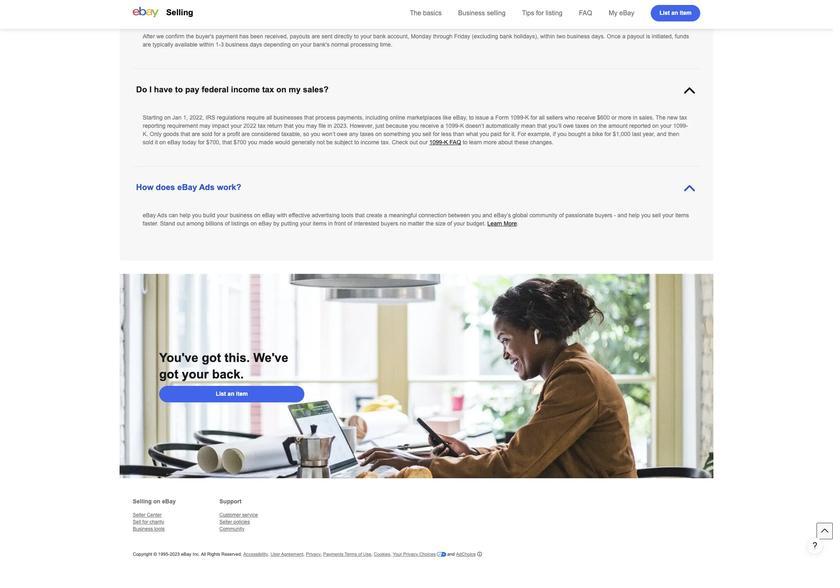 Task type: locate. For each thing, give the bounding box(es) containing it.
bank's
[[313, 41, 330, 48]]

you up budget.
[[472, 212, 481, 219]]

business right two
[[567, 33, 590, 40]]

basics
[[423, 9, 442, 16]]

0 horizontal spatial got
[[159, 368, 178, 381]]

two
[[557, 33, 566, 40]]

income up require
[[231, 85, 260, 94]]

payment
[[216, 33, 238, 40]]

in down advertising
[[328, 220, 333, 227]]

for right tips
[[536, 9, 544, 16]]

3 , from the left
[[321, 552, 322, 557]]

ebay left by
[[259, 220, 272, 227]]

community
[[219, 526, 244, 532]]

paid
[[491, 131, 502, 137]]

any
[[349, 131, 358, 137]]

are down after
[[143, 41, 151, 48]]

1 vertical spatial owe
[[337, 131, 348, 137]]

what
[[466, 131, 478, 137]]

1 horizontal spatial list an item
[[660, 9, 692, 16]]

0 vertical spatial out
[[410, 139, 418, 146]]

for down seller center link
[[142, 519, 148, 525]]

sold left it
[[143, 139, 153, 146]]

business left the selling
[[458, 9, 485, 16]]

matter
[[408, 220, 424, 227]]

do
[[136, 85, 147, 94]]

on inside after we confirm the buyer's payment has been received, payouts are sent directly to your bank account, monday through friday (excluding bank holidays), within two business days. once a payout is initiated, funds are typically available within 1-3 business days depending on your bank's normal processing time.
[[292, 41, 299, 48]]

generally
[[292, 139, 315, 146]]

copyright
[[133, 552, 152, 557]]

example,
[[528, 131, 551, 137]]

learn more .
[[487, 220, 519, 227]]

0 vertical spatial business
[[458, 9, 485, 16]]

1 horizontal spatial items
[[675, 212, 689, 219]]

something
[[383, 131, 410, 137]]

0 horizontal spatial items
[[313, 220, 327, 227]]

0 horizontal spatial ads
[[157, 212, 167, 219]]

the inside after we confirm the buyer's payment has been received, payouts are sent directly to your bank account, monday through friday (excluding bank holidays), within two business days. once a payout is initiated, funds are typically available within 1-3 business days depending on your bank's normal processing time.
[[186, 33, 194, 40]]

are up bank's
[[312, 33, 320, 40]]

less
[[441, 131, 452, 137]]

seller down customer
[[219, 519, 232, 525]]

1 help from the left
[[180, 212, 191, 219]]

on down just at top
[[375, 131, 382, 137]]

be
[[326, 139, 333, 146]]

out left 'our'
[[410, 139, 418, 146]]

will
[[161, 4, 174, 13]]

1 vertical spatial within
[[199, 41, 214, 48]]

and adchoice
[[446, 552, 476, 557]]

1 vertical spatial selling
[[133, 498, 152, 505]]

help
[[180, 212, 191, 219], [629, 212, 640, 219]]

1 vertical spatial list
[[216, 390, 226, 397]]

it
[[155, 139, 158, 146]]

you've
[[159, 351, 198, 365]]

adchoice
[[456, 552, 476, 557]]

you'll
[[548, 123, 562, 129]]

a right once
[[622, 33, 626, 40]]

buyers left no
[[381, 220, 398, 227]]

0 horizontal spatial tools
[[154, 526, 165, 532]]

1 horizontal spatial more
[[618, 114, 631, 121]]

1 horizontal spatial help
[[629, 212, 640, 219]]

through
[[433, 33, 453, 40]]

1 horizontal spatial sell
[[652, 212, 661, 219]]

1 horizontal spatial k
[[460, 123, 464, 129]]

list an item link down back.
[[159, 386, 304, 403]]

0 vertical spatial got
[[202, 351, 221, 365]]

and up learn
[[483, 212, 492, 219]]

1 horizontal spatial owe
[[563, 123, 574, 129]]

may down irs
[[200, 123, 210, 129]]

funds
[[675, 33, 689, 40]]

k down ebay,
[[460, 123, 464, 129]]

0 horizontal spatial sell
[[423, 131, 431, 137]]

would
[[275, 139, 290, 146]]

normal
[[331, 41, 349, 48]]

tax right new
[[680, 114, 687, 121]]

faq up days.
[[579, 9, 592, 16]]

taxes
[[575, 123, 589, 129], [360, 131, 374, 137]]

in up reported
[[633, 114, 638, 121]]

got up back.
[[202, 351, 221, 365]]

receive down marketplaces
[[420, 123, 439, 129]]

sell inside ebay ads can help you build your business on ebay with effective advertising tools that create a meaningful connection between you and ebay's global community of passionate buyers - and help you sell your items faster. stand out among billions of listings on ebay by putting your items in front of interested buyers no matter the size of your budget.
[[652, 212, 661, 219]]

got
[[202, 351, 221, 365], [159, 368, 178, 381]]

0 horizontal spatial seller
[[133, 512, 145, 518]]

receive right who
[[577, 114, 596, 121]]

i
[[176, 4, 179, 13], [149, 85, 152, 94]]

1 vertical spatial income
[[361, 139, 379, 146]]

directly
[[334, 33, 352, 40]]

2 vertical spatial k
[[444, 139, 448, 146]]

ads inside ebay ads can help you build your business on ebay with effective advertising tools that create a meaningful connection between you and ebay's global community of passionate buyers - and help you sell your items faster. stand out among billions of listings on ebay by putting your items in front of interested buyers no matter the size of your budget.
[[157, 212, 167, 219]]

days
[[250, 41, 262, 48]]

1 horizontal spatial selling
[[166, 8, 193, 17]]

got down you've at the bottom
[[159, 368, 178, 381]]

bought
[[568, 131, 586, 137]]

to
[[354, 33, 359, 40], [175, 85, 183, 94], [469, 114, 474, 121], [354, 139, 359, 146], [463, 139, 468, 146]]

0 vertical spatial k
[[525, 114, 529, 121]]

on left jan
[[164, 114, 171, 121]]

list an item link
[[651, 5, 700, 21], [159, 386, 304, 403]]

payments
[[323, 552, 343, 557]]

0 vertical spatial within
[[540, 33, 555, 40]]

you've got this. we've got your back.
[[159, 351, 288, 381]]

, left cookies link
[[371, 552, 373, 557]]

1 vertical spatial list an item
[[216, 390, 248, 397]]

of right the community on the right top
[[559, 212, 564, 219]]

and inside starting on jan 1, 2022, irs regulations require all businesses that process payments, including online marketplaces like ebay, to issue a form 1099-k for all sellers who receive $600 or more in sales. the new tax reporting requirement may impact your 2022 tax return that you may file in 2023. however, just because you receive a 1099-k doesn't automatically mean that you'll owe taxes on the amount reported on your 1099- k. only goods that are sold for a profit are considered taxable, so you won't owe any taxes on something you sell for less than what you paid for it. for example, if you bought a bike for $1,000 last year, and then sold it on ebay today for $700, that $700 you made would generally not be subject to income tax. check out our
[[657, 131, 667, 137]]

the left new
[[656, 114, 666, 121]]

and right -
[[618, 212, 627, 219]]

your
[[360, 33, 372, 40], [300, 41, 312, 48], [231, 123, 242, 129], [660, 123, 672, 129], [217, 212, 228, 219], [663, 212, 674, 219], [300, 220, 311, 227], [454, 220, 465, 227], [182, 368, 209, 381]]

to up processing
[[354, 33, 359, 40]]

0 horizontal spatial may
[[200, 123, 210, 129]]

0 vertical spatial list an item
[[660, 9, 692, 16]]

confirm
[[166, 33, 184, 40]]

you right so
[[311, 131, 320, 137]]

more down paid at top
[[484, 139, 497, 146]]

list down back.
[[216, 390, 226, 397]]

processing
[[351, 41, 378, 48]]

the left "basics" on the top right
[[410, 9, 421, 16]]

ebay right does
[[177, 183, 197, 192]]

0 horizontal spatial help
[[180, 212, 191, 219]]

today
[[182, 139, 196, 146]]

bank up time.
[[373, 33, 386, 40]]

are up the today
[[192, 131, 200, 137]]

the basics link
[[410, 9, 442, 16]]

ebay,
[[453, 114, 467, 121]]

1 horizontal spatial out
[[410, 139, 418, 146]]

$1,000
[[613, 131, 631, 137]]

bank left "holidays)," at right top
[[500, 33, 512, 40]]

0 horizontal spatial all
[[266, 114, 272, 121]]

the
[[410, 9, 421, 16], [656, 114, 666, 121]]

1 horizontal spatial the
[[656, 114, 666, 121]]

i left 'get'
[[176, 4, 179, 13]]

tools inside ebay ads can help you build your business on ebay with effective advertising tools that create a meaningful connection between you and ebay's global community of passionate buyers - and help you sell your items faster. stand out among billions of listings on ebay by putting your items in front of interested buyers no matter the size of your budget.
[[341, 212, 354, 219]]

ads up stand
[[157, 212, 167, 219]]

has
[[239, 33, 249, 40]]

all
[[266, 114, 272, 121], [539, 114, 545, 121]]

on down the payouts
[[292, 41, 299, 48]]

0 vertical spatial the
[[410, 9, 421, 16]]

for right bike
[[605, 131, 611, 137]]

0 vertical spatial ads
[[199, 183, 215, 192]]

after we confirm the buyer's payment has been received, payouts are sent directly to your bank account, monday through friday (excluding bank holidays), within two business days. once a payout is initiated, funds are typically available within 1-3 business days depending on your bank's normal processing time.
[[143, 33, 689, 48]]

item down back.
[[236, 390, 248, 397]]

0 vertical spatial seller
[[133, 512, 145, 518]]

1 horizontal spatial list
[[660, 9, 670, 16]]

1 horizontal spatial income
[[361, 139, 379, 146]]

considered
[[252, 131, 280, 137]]

faster.
[[143, 220, 158, 227]]

0 horizontal spatial out
[[177, 220, 185, 227]]

list up initiated,
[[660, 9, 670, 16]]

help right -
[[629, 212, 640, 219]]

0 vertical spatial list an item link
[[651, 5, 700, 21]]

0 vertical spatial selling
[[166, 8, 193, 17]]

, left payments
[[321, 552, 322, 557]]

tax up considered
[[258, 123, 266, 129]]

1 horizontal spatial an
[[672, 9, 678, 16]]

1 vertical spatial tools
[[154, 526, 165, 532]]

0 vertical spatial tools
[[341, 212, 354, 219]]

0 horizontal spatial k
[[444, 139, 448, 146]]

2 , from the left
[[303, 552, 305, 557]]

taxes down however,
[[360, 131, 374, 137]]

list an item down back.
[[216, 390, 248, 397]]

1 vertical spatial taxes
[[360, 131, 374, 137]]

list
[[660, 9, 670, 16], [216, 390, 226, 397]]

2 vertical spatial in
[[328, 220, 333, 227]]

2 horizontal spatial k
[[525, 114, 529, 121]]

marketplaces
[[407, 114, 441, 121]]

, left privacy link
[[303, 552, 305, 557]]

that inside ebay ads can help you build your business on ebay with effective advertising tools that create a meaningful connection between you and ebay's global community of passionate buyers - and help you sell your items faster. stand out among billions of listings on ebay by putting your items in front of interested buyers no matter the size of your budget.
[[355, 212, 365, 219]]

2 may from the left
[[306, 123, 317, 129]]

0 vertical spatial receive
[[577, 114, 596, 121]]

taxes up bought
[[575, 123, 589, 129]]

income
[[231, 85, 260, 94], [361, 139, 379, 146]]

0 vertical spatial taxes
[[575, 123, 589, 129]]

5 , from the left
[[390, 552, 392, 557]]

that
[[304, 114, 314, 121], [284, 123, 294, 129], [537, 123, 547, 129], [181, 131, 190, 137], [222, 139, 232, 146], [355, 212, 365, 219]]

1 horizontal spatial seller
[[219, 519, 232, 525]]

ebay left inc.
[[181, 552, 191, 557]]

0 vertical spatial items
[[675, 212, 689, 219]]

are
[[312, 33, 320, 40], [143, 41, 151, 48], [192, 131, 200, 137], [242, 131, 250, 137]]

k up 'mean'
[[525, 114, 529, 121]]

1 horizontal spatial business
[[458, 9, 485, 16]]

no
[[400, 220, 406, 227]]

2 horizontal spatial the
[[599, 123, 607, 129]]

and left then
[[657, 131, 667, 137]]

that up example,
[[537, 123, 547, 129]]

on up year,
[[652, 123, 659, 129]]

1 horizontal spatial privacy
[[403, 552, 418, 557]]

we
[[157, 33, 164, 40]]

1 vertical spatial i
[[149, 85, 152, 94]]

selling for selling on ebay
[[133, 498, 152, 505]]

1 vertical spatial an
[[228, 390, 234, 397]]

within down buyer's at left top
[[199, 41, 214, 48]]

k down less
[[444, 139, 448, 146]]

0 horizontal spatial the
[[186, 33, 194, 40]]

selling for selling
[[166, 8, 193, 17]]

tax
[[262, 85, 274, 94], [680, 114, 687, 121], [258, 123, 266, 129]]

accessibility link
[[243, 552, 268, 557]]

business down sell for charity link
[[133, 526, 153, 532]]

the inside starting on jan 1, 2022, irs regulations require all businesses that process payments, including online marketplaces like ebay, to issue a form 1099-k for all sellers who receive $600 or more in sales. the new tax reporting requirement may impact your 2022 tax return that you may file in 2023. however, just because you receive a 1099-k doesn't automatically mean that you'll owe taxes on the amount reported on your 1099- k. only goods that are sold for a profit are considered taxable, so you won't owe any taxes on something you sell for less than what you paid for it. for example, if you bought a bike for $1,000 last year, and then sold it on ebay today for $700, that $700 you made would generally not be subject to income tax. check out our
[[656, 114, 666, 121]]

ebay down goods
[[167, 139, 181, 146]]

0 horizontal spatial business
[[133, 526, 153, 532]]

1 vertical spatial ads
[[157, 212, 167, 219]]

within left two
[[540, 33, 555, 40]]

issue
[[475, 114, 489, 121]]

(excluding
[[472, 33, 498, 40]]

0 vertical spatial income
[[231, 85, 260, 94]]

who
[[565, 114, 575, 121]]

1 horizontal spatial sold
[[202, 131, 212, 137]]

2 bank from the left
[[500, 33, 512, 40]]

4 , from the left
[[371, 552, 373, 557]]

0 vertical spatial the
[[186, 33, 194, 40]]

0 vertical spatial more
[[618, 114, 631, 121]]

1 horizontal spatial within
[[540, 33, 555, 40]]

the basics
[[410, 9, 442, 16]]

1 horizontal spatial got
[[202, 351, 221, 365]]

by
[[273, 220, 279, 227]]

1 vertical spatial items
[[313, 220, 327, 227]]

0 horizontal spatial list an item
[[216, 390, 248, 397]]

faq down than
[[450, 139, 461, 146]]

0 horizontal spatial bank
[[373, 33, 386, 40]]

ads
[[199, 183, 215, 192], [157, 212, 167, 219]]

interested
[[354, 220, 379, 227]]

1 vertical spatial faq
[[450, 139, 461, 146]]

1 horizontal spatial may
[[306, 123, 317, 129]]

business selling link
[[458, 9, 506, 16]]

in right file
[[328, 123, 332, 129]]

owe down 2023.
[[337, 131, 348, 137]]

1 vertical spatial the
[[656, 114, 666, 121]]

2 vertical spatial business
[[230, 212, 253, 219]]

sold up '$700,' at the left of the page
[[202, 131, 212, 137]]

meaningful
[[389, 212, 417, 219]]

out down can
[[177, 220, 185, 227]]

sell
[[423, 131, 431, 137], [652, 212, 661, 219]]

list an item for list an item link to the top
[[660, 9, 692, 16]]

process
[[315, 114, 336, 121]]

been
[[250, 33, 263, 40]]

1 horizontal spatial tools
[[341, 212, 354, 219]]

1 horizontal spatial taxes
[[575, 123, 589, 129]]

income left tax.
[[361, 139, 379, 146]]

to left learn
[[463, 139, 468, 146]]

0 horizontal spatial list
[[216, 390, 226, 397]]

privacy left payments
[[306, 552, 321, 557]]

0 vertical spatial item
[[680, 9, 692, 16]]

listings
[[231, 220, 249, 227]]

tools inside seller center sell for charity business tools
[[154, 526, 165, 532]]

-
[[614, 212, 616, 219]]

0 vertical spatial buyers
[[595, 212, 612, 219]]

an down back.
[[228, 390, 234, 397]]

ebay inside starting on jan 1, 2022, irs regulations require all businesses that process payments, including online marketplaces like ebay, to issue a form 1099-k for all sellers who receive $600 or more in sales. the new tax reporting requirement may impact your 2022 tax return that you may file in 2023. however, just because you receive a 1099-k doesn't automatically mean that you'll owe taxes on the amount reported on your 1099- k. only goods that are sold for a profit are considered taxable, so you won't owe any taxes on something you sell for less than what you paid for it. for example, if you bought a bike for $1,000 last year, and then sold it on ebay today for $700, that $700 you made would generally not be subject to income tax. check out our
[[167, 139, 181, 146]]

1 vertical spatial receive
[[420, 123, 439, 129]]

check
[[392, 139, 408, 146]]

all up "return"
[[266, 114, 272, 121]]

2023.
[[334, 123, 348, 129]]

1 vertical spatial k
[[460, 123, 464, 129]]

an up funds
[[672, 9, 678, 16]]

depending
[[264, 41, 291, 48]]

1 horizontal spatial the
[[426, 220, 434, 227]]

1 vertical spatial more
[[484, 139, 497, 146]]

0 horizontal spatial sold
[[143, 139, 153, 146]]

available
[[175, 41, 198, 48]]

0 horizontal spatial list an item link
[[159, 386, 304, 403]]

business up the listings
[[230, 212, 253, 219]]

0 horizontal spatial faq
[[450, 139, 461, 146]]

your inside you've got this. we've got your back.
[[182, 368, 209, 381]]

1 vertical spatial out
[[177, 220, 185, 227]]

tools down charity in the bottom of the page
[[154, 526, 165, 532]]

on right it
[[159, 139, 166, 146]]

cookies
[[374, 552, 390, 557]]

stand
[[160, 220, 175, 227]]

you up so
[[295, 123, 304, 129]]

to up doesn't
[[469, 114, 474, 121]]

on up bike
[[591, 123, 597, 129]]

seller up sell at the left bottom of page
[[133, 512, 145, 518]]

1099- down like
[[445, 123, 460, 129]]

buyers left -
[[595, 212, 612, 219]]

all
[[201, 552, 206, 557]]

0 vertical spatial faq
[[579, 9, 592, 16]]

1 vertical spatial buyers
[[381, 220, 398, 227]]

more inside starting on jan 1, 2022, irs regulations require all businesses that process payments, including online marketplaces like ebay, to issue a form 1099-k for all sellers who receive $600 or more in sales. the new tax reporting requirement may impact your 2022 tax return that you may file in 2023. however, just because you receive a 1099-k doesn't automatically mean that you'll owe taxes on the amount reported on your 1099- k. only goods that are sold for a profit are considered taxable, so you won't owe any taxes on something you sell for less than what you paid for it. for example, if you bought a bike for $1,000 last year, and then sold it on ebay today for $700, that $700 you made would generally not be subject to income tax. check out our
[[618, 114, 631, 121]]

the inside starting on jan 1, 2022, irs regulations require all businesses that process payments, including online marketplaces like ebay, to issue a form 1099-k for all sellers who receive $600 or more in sales. the new tax reporting requirement may impact your 2022 tax return that you may file in 2023. however, just because you receive a 1099-k doesn't automatically mean that you'll owe taxes on the amount reported on your 1099- k. only goods that are sold for a profit are considered taxable, so you won't owe any taxes on something you sell for less than what you paid for it. for example, if you bought a bike for $1,000 last year, and then sold it on ebay today for $700, that $700 you made would generally not be subject to income tax. check out our
[[599, 123, 607, 129]]

owe
[[563, 123, 574, 129], [337, 131, 348, 137]]



Task type: describe. For each thing, give the bounding box(es) containing it.
form
[[495, 114, 509, 121]]

won't
[[322, 131, 335, 137]]

for inside seller center sell for charity business tools
[[142, 519, 148, 525]]

1 vertical spatial list an item link
[[159, 386, 304, 403]]

0 horizontal spatial buyers
[[381, 220, 398, 227]]

once
[[607, 33, 621, 40]]

0 vertical spatial tax
[[262, 85, 274, 94]]

business inside seller center sell for charity business tools
[[133, 526, 153, 532]]

charity
[[150, 519, 164, 525]]

1 vertical spatial item
[[236, 390, 248, 397]]

than
[[453, 131, 464, 137]]

0 horizontal spatial income
[[231, 85, 260, 94]]

list for bottommost list an item link
[[216, 390, 226, 397]]

that down profit
[[222, 139, 232, 146]]

0 horizontal spatial i
[[149, 85, 152, 94]]

of left use
[[358, 552, 362, 557]]

1 vertical spatial business
[[226, 41, 248, 48]]

1 privacy from the left
[[306, 552, 321, 557]]

a inside ebay ads can help you build your business on ebay with effective advertising tools that create a meaningful connection between you and ebay's global community of passionate buyers - and help you sell your items faster. stand out among billions of listings on ebay by putting your items in front of interested buyers no matter the size of your budget.
[[384, 212, 387, 219]]

0 horizontal spatial the
[[410, 9, 421, 16]]

support
[[219, 498, 242, 505]]

you right if
[[557, 131, 567, 137]]

1 horizontal spatial buyers
[[595, 212, 612, 219]]

are down 2022
[[242, 131, 250, 137]]

sell inside starting on jan 1, 2022, irs regulations require all businesses that process payments, including online marketplaces like ebay, to issue a form 1099-k for all sellers who receive $600 or more in sales. the new tax reporting requirement may impact your 2022 tax return that you may file in 2023. however, just because you receive a 1099-k doesn't automatically mean that you'll owe taxes on the amount reported on your 1099- k. only goods that are sold for a profit are considered taxable, so you won't owe any taxes on something you sell for less than what you paid for it. for example, if you bought a bike for $1,000 last year, and then sold it on ebay today for $700, that $700 you made would generally not be subject to income tax. check out our
[[423, 131, 431, 137]]

1 horizontal spatial i
[[176, 4, 179, 13]]

income inside starting on jan 1, 2022, irs regulations require all businesses that process payments, including online marketplaces like ebay, to issue a form 1099-k for all sellers who receive $600 or more in sales. the new tax reporting requirement may impact your 2022 tax return that you may file in 2023. however, just because you receive a 1099-k doesn't automatically mean that you'll owe taxes on the amount reported on your 1099- k. only goods that are sold for a profit are considered taxable, so you won't owe any taxes on something you sell for less than what you paid for it. for example, if you bought a bike for $1,000 last year, and then sold it on ebay today for $700, that $700 you made would generally not be subject to income tax. check out our
[[361, 139, 379, 146]]

on left my
[[276, 85, 286, 94]]

1 all from the left
[[266, 114, 272, 121]]

agreement
[[281, 552, 303, 557]]

selling on ebay
[[133, 498, 176, 505]]

1 bank from the left
[[373, 33, 386, 40]]

you down marketplaces
[[409, 123, 419, 129]]

1-
[[216, 41, 221, 48]]

©
[[153, 552, 157, 557]]

like
[[443, 114, 452, 121]]

0 vertical spatial sold
[[202, 131, 212, 137]]

list for list an item link to the top
[[660, 9, 670, 16]]

you right -
[[641, 212, 651, 219]]

time.
[[380, 41, 393, 48]]

privacy link
[[306, 552, 321, 557]]

in inside ebay ads can help you build your business on ebay with effective advertising tools that create a meaningful connection between you and ebay's global community of passionate buyers - and help you sell your items faster. stand out among billions of listings on ebay by putting your items in front of interested buyers no matter the size of your budget.
[[328, 220, 333, 227]]

front
[[334, 220, 346, 227]]

get
[[181, 4, 193, 13]]

irs
[[206, 114, 215, 121]]

we've
[[253, 351, 288, 365]]

listing
[[546, 9, 563, 16]]

for left it.
[[503, 131, 510, 137]]

seller inside customer service seller policies community
[[219, 519, 232, 525]]

2022,
[[190, 114, 204, 121]]

customer service link
[[219, 512, 258, 518]]

ebay right my at the top right
[[619, 9, 634, 16]]

seller inside seller center sell for charity business tools
[[133, 512, 145, 518]]

out inside ebay ads can help you build your business on ebay with effective advertising tools that create a meaningful connection between you and ebay's global community of passionate buyers - and help you sell your items faster. stand out among billions of listings on ebay by putting your items in front of interested buyers no matter the size of your budget.
[[177, 220, 185, 227]]

that down requirement
[[181, 131, 190, 137]]

this.
[[224, 351, 250, 365]]

and left adchoice
[[447, 552, 455, 557]]

customer service seller policies community
[[219, 512, 258, 532]]

businesses
[[274, 114, 303, 121]]

starting on jan 1, 2022, irs regulations require all businesses that process payments, including online marketplaces like ebay, to issue a form 1099-k for all sellers who receive $600 or more in sales. the new tax reporting requirement may impact your 2022 tax return that you may file in 2023. however, just because you receive a 1099-k doesn't automatically mean that you'll owe taxes on the amount reported on your 1099- k. only goods that are sold for a profit are considered taxable, so you won't owe any taxes on something you sell for less than what you paid for it. for example, if you bought a bike for $1,000 last year, and then sold it on ebay today for $700, that $700 you made would generally not be subject to income tax. check out our
[[143, 114, 688, 146]]

including
[[365, 114, 388, 121]]

my ebay link
[[609, 9, 634, 16]]

0 horizontal spatial owe
[[337, 131, 348, 137]]

seller center link
[[133, 512, 162, 518]]

faq link
[[579, 9, 592, 16]]

0 horizontal spatial more
[[484, 139, 497, 146]]

ebay up faster.
[[143, 212, 156, 219]]

.
[[517, 220, 519, 227]]

my ebay
[[609, 9, 634, 16]]

1 may from the left
[[200, 123, 210, 129]]

account,
[[387, 33, 409, 40]]

advertising
[[312, 212, 340, 219]]

so
[[303, 131, 309, 137]]

$700
[[234, 139, 246, 146]]

putting
[[281, 220, 298, 227]]

a down impact
[[222, 131, 226, 137]]

reserved.
[[221, 552, 242, 557]]

out inside starting on jan 1, 2022, irs regulations require all businesses that process payments, including online marketplaces like ebay, to issue a form 1099-k for all sellers who receive $600 or more in sales. the new tax reporting requirement may impact your 2022 tax return that you may file in 2023. however, just because you receive a 1099-k doesn't automatically mean that you'll owe taxes on the amount reported on your 1099- k. only goods that are sold for a profit are considered taxable, so you won't owe any taxes on something you sell for less than what you paid for it. for example, if you bought a bike for $1,000 last year, and then sold it on ebay today for $700, that $700 you made would generally not be subject to income tax. check out our
[[410, 139, 418, 146]]

help, opens dialogs image
[[811, 542, 819, 550]]

amount
[[608, 123, 628, 129]]

inc.
[[193, 552, 200, 557]]

that left process
[[304, 114, 314, 121]]

reporting
[[143, 123, 166, 129]]

of right front
[[348, 220, 352, 227]]

2 help from the left
[[629, 212, 640, 219]]

1995-
[[158, 552, 170, 557]]

ebay up by
[[262, 212, 275, 219]]

to inside after we confirm the buyer's payment has been received, payouts are sent directly to your bank account, monday through friday (excluding bank holidays), within two business days. once a payout is initiated, funds are typically available within 1-3 business days depending on your bank's normal processing time.
[[354, 33, 359, 40]]

paid?
[[196, 4, 218, 13]]

of right size
[[447, 220, 452, 227]]

2022
[[243, 123, 256, 129]]

changes.
[[530, 139, 554, 146]]

between
[[448, 212, 470, 219]]

0 vertical spatial business
[[567, 33, 590, 40]]

1 vertical spatial tax
[[680, 114, 687, 121]]

on left with at top
[[254, 212, 261, 219]]

that down businesses on the top left
[[284, 123, 294, 129]]

1 horizontal spatial receive
[[577, 114, 596, 121]]

you up among
[[192, 212, 201, 219]]

for up 'mean'
[[531, 114, 537, 121]]

for left less
[[433, 131, 440, 137]]

online
[[390, 114, 405, 121]]

passionate
[[566, 212, 594, 219]]

you up 1099-k faq to learn more about these changes.
[[480, 131, 489, 137]]

1 horizontal spatial ads
[[199, 183, 215, 192]]

pay
[[185, 85, 199, 94]]

1 vertical spatial in
[[328, 123, 332, 129]]

year,
[[643, 131, 655, 137]]

selling
[[487, 9, 506, 16]]

1 , from the left
[[268, 552, 269, 557]]

or
[[612, 114, 617, 121]]

if
[[553, 131, 556, 137]]

automatically
[[486, 123, 520, 129]]

starting
[[143, 114, 163, 121]]

build
[[203, 212, 215, 219]]

of left the listings
[[225, 220, 230, 227]]

2 vertical spatial tax
[[258, 123, 266, 129]]

1099-k faq link
[[429, 139, 461, 146]]

a left form
[[491, 114, 494, 121]]

copyright © 1995-2023 ebay inc. all rights reserved. accessibility , user agreement , privacy , payments terms of use , cookies , your privacy choices
[[133, 552, 436, 557]]

1099- up 'mean'
[[510, 114, 525, 121]]

you right $700
[[248, 139, 257, 146]]

tips for listing link
[[522, 9, 563, 16]]

1 horizontal spatial faq
[[579, 9, 592, 16]]

ebay up charity in the bottom of the page
[[162, 498, 176, 505]]

typically
[[153, 41, 173, 48]]

for down impact
[[214, 131, 221, 137]]

list an item for bottommost list an item link
[[216, 390, 248, 397]]

days.
[[592, 33, 605, 40]]

2 privacy from the left
[[403, 552, 418, 557]]

1099- up then
[[673, 123, 688, 129]]

effective
[[289, 212, 310, 219]]

customer
[[219, 512, 241, 518]]

the inside ebay ads can help you build your business on ebay with effective advertising tools that create a meaningful connection between you and ebay's global community of passionate buyers - and help you sell your items faster. stand out among billions of listings on ebay by putting your items in front of interested buyers no matter the size of your budget.
[[426, 220, 434, 227]]

1 vertical spatial sold
[[143, 139, 153, 146]]

on up 'center'
[[153, 498, 160, 505]]

sales.
[[639, 114, 654, 121]]

only
[[150, 131, 162, 137]]

0 horizontal spatial receive
[[420, 123, 439, 129]]

to down any
[[354, 139, 359, 146]]

sell
[[133, 519, 141, 525]]

my
[[289, 85, 301, 94]]

1 vertical spatial got
[[159, 368, 178, 381]]

business selling
[[458, 9, 506, 16]]

sales?
[[303, 85, 329, 94]]

0 horizontal spatial an
[[228, 390, 234, 397]]

sellers
[[546, 114, 563, 121]]

a up less
[[441, 123, 444, 129]]

on right the listings
[[251, 220, 257, 227]]

a left bike
[[588, 131, 591, 137]]

2 all from the left
[[539, 114, 545, 121]]

$700,
[[206, 139, 221, 146]]

1099- down less
[[429, 139, 444, 146]]

however,
[[350, 123, 374, 129]]

community
[[530, 212, 558, 219]]

a inside after we confirm the buyer's payment has been received, payouts are sent directly to your bank account, monday through friday (excluding bank holidays), within two business days. once a payout is initiated, funds are typically available within 1-3 business days depending on your bank's normal processing time.
[[622, 33, 626, 40]]

tips for listing
[[522, 9, 563, 16]]

0 vertical spatial in
[[633, 114, 638, 121]]

monday
[[411, 33, 431, 40]]

business inside ebay ads can help you build your business on ebay with effective advertising tools that create a meaningful connection between you and ebay's global community of passionate buyers - and help you sell your items faster. stand out among billions of listings on ebay by putting your items in front of interested buyers no matter the size of your budget.
[[230, 212, 253, 219]]

for right the today
[[198, 139, 205, 146]]

cookies link
[[374, 552, 390, 557]]

0 vertical spatial owe
[[563, 123, 574, 129]]

can
[[169, 212, 178, 219]]

new
[[667, 114, 678, 121]]

among
[[186, 220, 204, 227]]

then
[[668, 131, 679, 137]]

tax.
[[381, 139, 390, 146]]

you up 'our'
[[412, 131, 421, 137]]

to left pay at the top of page
[[175, 85, 183, 94]]

made
[[259, 139, 273, 146]]

ebay ads can help you build your business on ebay with effective advertising tools that create a meaningful connection between you and ebay's global community of passionate buyers - and help you sell your items faster. stand out among billions of listings on ebay by putting your items in front of interested buyers no matter the size of your budget.
[[143, 212, 689, 227]]



Task type: vqa. For each thing, say whether or not it's contained in the screenshot.
"Tips"
yes



